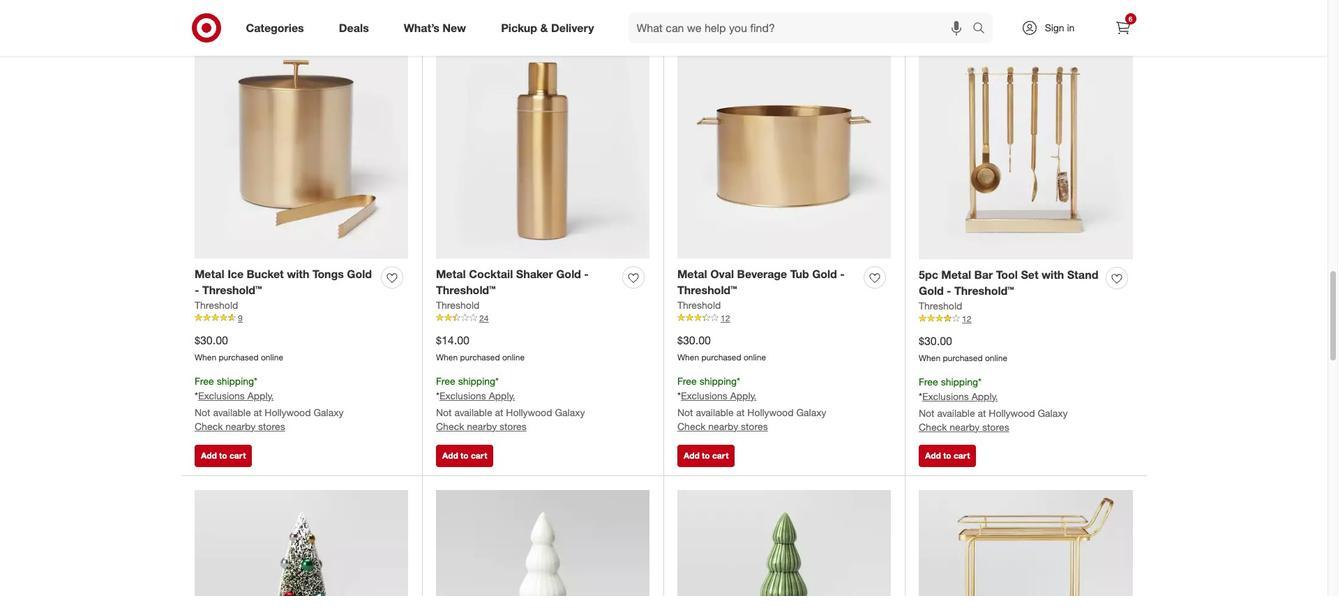 Task type: vqa. For each thing, say whether or not it's contained in the screenshot.
right 'SOME'
no



Task type: locate. For each thing, give the bounding box(es) containing it.
when
[[195, 352, 216, 363], [436, 352, 458, 363], [677, 352, 699, 363], [919, 353, 941, 363]]

sign in
[[1045, 22, 1075, 33]]

metal left cocktail
[[436, 267, 466, 281]]

metal cocktail shaker gold - threshold™
[[436, 267, 589, 297]]

0 horizontal spatial $30.00 when purchased online
[[195, 334, 283, 363]]

metal left "oval"
[[677, 267, 707, 281]]

with right set
[[1042, 268, 1064, 282]]

threshold up 24
[[436, 299, 480, 311]]

2 horizontal spatial $30.00 when purchased online
[[919, 334, 1008, 363]]

at for 5pc metal bar tool set with stand gold - threshold™
[[978, 407, 986, 419]]

available for metal cocktail shaker gold - threshold™
[[454, 406, 492, 418]]

exclusions apply. button
[[198, 389, 274, 403], [440, 389, 515, 403], [681, 389, 757, 403], [922, 390, 998, 404]]

gold
[[347, 267, 372, 281], [556, 267, 581, 281], [812, 267, 837, 281], [919, 284, 944, 298]]

purchased for metal cocktail shaker gold - threshold™
[[460, 352, 500, 363]]

gold right tongs
[[347, 267, 372, 281]]

not for metal oval beverage tub gold - threshold™
[[677, 406, 693, 418]]

6
[[1129, 15, 1133, 23]]

apply. for beverage
[[730, 390, 757, 402]]

stores
[[258, 420, 285, 432], [500, 420, 527, 432], [741, 420, 768, 432], [982, 421, 1009, 433]]

not
[[195, 406, 210, 418], [436, 406, 452, 418], [677, 406, 693, 418], [919, 407, 935, 419]]

metal oval beverage tub gold - threshold™
[[677, 267, 845, 297]]

online inside $14.00 when purchased online
[[502, 352, 525, 363]]

purchased inside $14.00 when purchased online
[[460, 352, 500, 363]]

large scalloped ceramic christmas tree green - threshold™ image
[[677, 490, 891, 597], [677, 490, 891, 597]]

exclusions for 5pc metal bar tool set with stand gold - threshold™
[[922, 390, 969, 402]]

1 horizontal spatial $30.00
[[677, 334, 711, 347]]

hollywood for bar
[[989, 407, 1035, 419]]

threshold up '9'
[[195, 299, 238, 311]]

24
[[479, 313, 489, 324]]

new
[[443, 21, 466, 35]]

pickup & delivery link
[[489, 13, 612, 43]]

what's new
[[404, 21, 466, 35]]

check for metal ice bucket with tongs gold - threshold™
[[195, 420, 223, 432]]

metal cocktail shaker gold - threshold™ image
[[436, 45, 650, 259], [436, 45, 650, 259]]

galaxy
[[314, 406, 344, 418], [555, 406, 585, 418], [796, 406, 826, 418], [1038, 407, 1068, 419]]

threshold link up 24
[[436, 299, 480, 313]]

*
[[254, 375, 257, 387], [495, 375, 499, 387], [737, 375, 740, 387], [978, 376, 982, 388], [195, 390, 198, 402], [436, 390, 440, 402], [677, 390, 681, 402], [919, 390, 922, 402]]

threshold link up '9'
[[195, 299, 238, 313]]

$30.00 when purchased online
[[195, 334, 283, 363], [677, 334, 766, 363], [919, 334, 1008, 363]]

gold down 5pc
[[919, 284, 944, 298]]

metal left 'bar'
[[941, 268, 971, 282]]

free for metal ice bucket with tongs gold - threshold™
[[195, 375, 214, 387]]

available
[[213, 406, 251, 418], [454, 406, 492, 418], [696, 406, 734, 418], [937, 407, 975, 419]]

free for 5pc metal bar tool set with stand gold - threshold™
[[919, 376, 938, 388]]

nearby
[[226, 420, 255, 432], [467, 420, 497, 432], [708, 420, 738, 432], [950, 421, 980, 433]]

threshold™ down "oval"
[[677, 283, 737, 297]]

2 horizontal spatial $30.00
[[919, 334, 952, 348]]

check nearby stores button
[[195, 420, 285, 434], [436, 420, 527, 434], [677, 420, 768, 434], [919, 420, 1009, 434]]

galaxy for metal oval beverage tub gold - threshold™
[[796, 406, 826, 418]]

$30.00 for metal oval beverage tub gold - threshold™
[[677, 334, 711, 347]]

1 horizontal spatial 12
[[962, 314, 971, 324]]

tub
[[790, 267, 809, 281]]

available for metal ice bucket with tongs gold - threshold™
[[213, 406, 251, 418]]

sign
[[1045, 22, 1064, 33]]

ice
[[228, 267, 244, 281]]

-
[[584, 267, 589, 281], [840, 267, 845, 281], [195, 283, 199, 297], [947, 284, 951, 298]]

online
[[261, 352, 283, 363], [502, 352, 525, 363], [744, 352, 766, 363], [985, 353, 1008, 363]]

exclusions apply. button for metal ice bucket with tongs gold - threshold™
[[198, 389, 274, 403]]

when for metal cocktail shaker gold - threshold™
[[436, 352, 458, 363]]

categories
[[246, 21, 304, 35]]

stand
[[1067, 268, 1099, 282]]

nearby for metal oval beverage tub gold - threshold™
[[708, 420, 738, 432]]

threshold™
[[202, 283, 262, 297], [436, 283, 496, 297], [677, 283, 737, 297], [955, 284, 1014, 298]]

threshold link for 5pc metal bar tool set with stand gold - threshold™
[[919, 299, 962, 313]]

purchased for metal ice bucket with tongs gold - threshold™
[[219, 352, 259, 363]]

12 link
[[677, 313, 891, 325], [919, 313, 1133, 325]]

add to cart button
[[195, 0, 252, 22], [677, 0, 735, 22], [919, 0, 976, 22], [195, 445, 252, 467], [436, 445, 494, 467], [677, 445, 735, 467], [919, 445, 976, 467]]

oval
[[710, 267, 734, 281]]

threshold
[[195, 299, 238, 311], [436, 299, 480, 311], [677, 299, 721, 311], [919, 300, 962, 312]]

5pc metal bar tool set with stand gold - threshold™ image
[[919, 45, 1133, 259], [919, 45, 1133, 259]]

purchased for metal oval beverage tub gold - threshold™
[[702, 352, 741, 363]]

exclusions for metal cocktail shaker gold - threshold™
[[440, 390, 486, 402]]

at for metal ice bucket with tongs gold - threshold™
[[254, 406, 262, 418]]

add
[[201, 6, 217, 16], [684, 6, 700, 16], [925, 6, 941, 16], [201, 451, 217, 461], [442, 451, 458, 461], [684, 451, 700, 461], [925, 451, 941, 461]]

search button
[[966, 13, 1000, 46]]

0 horizontal spatial 12
[[721, 313, 730, 324]]

$30.00 for metal ice bucket with tongs gold - threshold™
[[195, 334, 228, 347]]

exclusions
[[198, 390, 245, 402], [440, 390, 486, 402], [681, 390, 728, 402], [922, 390, 969, 402]]

threshold link down 5pc
[[919, 299, 962, 313]]

metal ice bucket with tongs gold - threshold™ image
[[195, 45, 408, 259], [195, 45, 408, 259]]

available for metal oval beverage tub gold - threshold™
[[696, 406, 734, 418]]

metal inside metal ice bucket with tongs gold - threshold™
[[195, 267, 224, 281]]

metal
[[195, 267, 224, 281], [436, 267, 466, 281], [677, 267, 707, 281], [941, 268, 971, 282]]

metal inside metal cocktail shaker gold - threshold™
[[436, 267, 466, 281]]

pickup & delivery
[[501, 21, 594, 35]]

metal left ice
[[195, 267, 224, 281]]

6 link
[[1108, 13, 1138, 43]]

metal inside metal oval beverage tub gold - threshold™
[[677, 267, 707, 281]]

check nearby stores button for 5pc metal bar tool set with stand gold - threshold™
[[919, 420, 1009, 434]]

0 horizontal spatial 12 link
[[677, 313, 891, 325]]

metal oval beverage tub gold - threshold™ image
[[677, 45, 891, 259], [677, 45, 891, 259]]

12 link for tub
[[677, 313, 891, 325]]

threshold™ down 'bar'
[[955, 284, 1014, 298]]

medium ornament bottle brush christmas tree - threshold™ image
[[195, 490, 408, 597], [195, 490, 408, 597]]

exclusions for metal ice bucket with tongs gold - threshold™
[[198, 390, 245, 402]]

shipping
[[217, 375, 254, 387], [458, 375, 495, 387], [700, 375, 737, 387], [941, 376, 978, 388]]

0 horizontal spatial $30.00
[[195, 334, 228, 347]]

threshold link down "oval"
[[677, 299, 721, 313]]

threshold™ inside metal ice bucket with tongs gold - threshold™
[[202, 283, 262, 297]]

deals
[[339, 21, 369, 35]]

apply. for bar
[[972, 390, 998, 402]]

metal, wood, and leather bar cart - gold - threshold™ image
[[919, 490, 1133, 597], [919, 490, 1133, 597]]

$30.00
[[195, 334, 228, 347], [677, 334, 711, 347], [919, 334, 952, 348]]

to
[[219, 6, 227, 16], [702, 6, 710, 16], [943, 6, 951, 16], [219, 451, 227, 461], [461, 451, 469, 461], [702, 451, 710, 461], [943, 451, 951, 461]]

threshold™ down ice
[[202, 283, 262, 297]]

nearby for 5pc metal bar tool set with stand gold - threshold™
[[950, 421, 980, 433]]

hollywood
[[265, 406, 311, 418], [506, 406, 552, 418], [747, 406, 794, 418], [989, 407, 1035, 419]]

1 horizontal spatial 12 link
[[919, 313, 1133, 325]]

metal ice bucket with tongs gold - threshold™
[[195, 267, 372, 297]]

free for metal oval beverage tub gold - threshold™
[[677, 375, 697, 387]]

search
[[966, 22, 1000, 36]]

12 down the 5pc metal bar tool set with stand gold - threshold™
[[962, 314, 971, 324]]

free shipping * * exclusions apply. not available at hollywood galaxy check nearby stores for bar
[[919, 376, 1068, 433]]

12 down "oval"
[[721, 313, 730, 324]]

What can we help you find? suggestions appear below search field
[[628, 13, 976, 43]]

gold inside metal cocktail shaker gold - threshold™
[[556, 267, 581, 281]]

threshold for 5pc metal bar tool set with stand gold - threshold™
[[919, 300, 962, 312]]

with inside metal ice bucket with tongs gold - threshold™
[[287, 267, 309, 281]]

purchased for 5pc metal bar tool set with stand gold - threshold™
[[943, 353, 983, 363]]

what's
[[404, 21, 440, 35]]

threshold link for metal oval beverage tub gold - threshold™
[[677, 299, 721, 313]]

at for metal cocktail shaker gold - threshold™
[[495, 406, 503, 418]]

$30.00 when purchased online for metal
[[919, 334, 1008, 363]]

hollywood for beverage
[[747, 406, 794, 418]]

check
[[195, 420, 223, 432], [436, 420, 464, 432], [677, 420, 706, 432], [919, 421, 947, 433]]

with
[[287, 267, 309, 281], [1042, 268, 1064, 282]]

online for beverage
[[744, 352, 766, 363]]

threshold down "oval"
[[677, 299, 721, 311]]

when inside $14.00 when purchased online
[[436, 352, 458, 363]]

galaxy for metal cocktail shaker gold - threshold™
[[555, 406, 585, 418]]

metal inside the 5pc metal bar tool set with stand gold - threshold™
[[941, 268, 971, 282]]

threshold down 5pc
[[919, 300, 962, 312]]

12 link down metal oval beverage tub gold - threshold™ link
[[677, 313, 891, 325]]

nearby for metal ice bucket with tongs gold - threshold™
[[226, 420, 255, 432]]

1 horizontal spatial with
[[1042, 268, 1064, 282]]

online for bucket
[[261, 352, 283, 363]]

when for metal ice bucket with tongs gold - threshold™
[[195, 352, 216, 363]]

tool
[[996, 268, 1018, 282]]

gold right shaker
[[556, 267, 581, 281]]

online for shaker
[[502, 352, 525, 363]]

add to cart
[[201, 6, 246, 16], [684, 6, 729, 16], [925, 6, 970, 16], [201, 451, 246, 461], [442, 451, 487, 461], [684, 451, 729, 461], [925, 451, 970, 461]]

at
[[254, 406, 262, 418], [495, 406, 503, 418], [736, 406, 745, 418], [978, 407, 986, 419]]

purchased
[[219, 352, 259, 363], [460, 352, 500, 363], [702, 352, 741, 363], [943, 353, 983, 363]]

stores for shaker
[[500, 420, 527, 432]]

with left tongs
[[287, 267, 309, 281]]

metal ice bucket with tongs gold - threshold™ link
[[195, 267, 375, 299]]

pickup
[[501, 21, 537, 35]]

hollywood for bucket
[[265, 406, 311, 418]]

gold right tub
[[812, 267, 837, 281]]

threshold link for metal cocktail shaker gold - threshold™
[[436, 299, 480, 313]]

bar
[[974, 268, 993, 282]]

threshold™ down cocktail
[[436, 283, 496, 297]]

threshold link
[[195, 299, 238, 313], [436, 299, 480, 313], [677, 299, 721, 313], [919, 299, 962, 313]]

categories link
[[234, 13, 321, 43]]

24 link
[[436, 313, 650, 325]]

metal for metal oval beverage tub gold - threshold™
[[677, 267, 707, 281]]

free shipping * * exclusions apply. not available at hollywood galaxy check nearby stores
[[195, 375, 344, 432], [436, 375, 585, 432], [677, 375, 826, 432], [919, 376, 1068, 433]]

12
[[721, 313, 730, 324], [962, 314, 971, 324]]

galaxy for metal ice bucket with tongs gold - threshold™
[[314, 406, 344, 418]]

1 horizontal spatial $30.00 when purchased online
[[677, 334, 766, 363]]

$30.00 for 5pc metal bar tool set with stand gold - threshold™
[[919, 334, 952, 348]]

threshold for metal ice bucket with tongs gold - threshold™
[[195, 299, 238, 311]]

free
[[195, 375, 214, 387], [436, 375, 455, 387], [677, 375, 697, 387], [919, 376, 938, 388]]

large scalloped ceramic christmas tree white - threshold™ image
[[436, 490, 650, 597], [436, 490, 650, 597]]

exclusions apply. button for metal cocktail shaker gold - threshold™
[[440, 389, 515, 403]]

$30.00 when purchased online for ice
[[195, 334, 283, 363]]

0 horizontal spatial with
[[287, 267, 309, 281]]

check nearby stores button for metal ice bucket with tongs gold - threshold™
[[195, 420, 285, 434]]

cart
[[230, 6, 246, 16], [712, 6, 729, 16], [954, 6, 970, 16], [230, 451, 246, 461], [471, 451, 487, 461], [712, 451, 729, 461], [954, 451, 970, 461]]

apply.
[[247, 390, 274, 402], [489, 390, 515, 402], [730, 390, 757, 402], [972, 390, 998, 402]]

5pc metal bar tool set with stand gold - threshold™ link
[[919, 267, 1100, 299]]

12 link down 5pc metal bar tool set with stand gold - threshold™ link
[[919, 313, 1133, 325]]



Task type: describe. For each thing, give the bounding box(es) containing it.
cocktail
[[469, 267, 513, 281]]

threshold link for metal ice bucket with tongs gold - threshold™
[[195, 299, 238, 313]]

check nearby stores button for metal cocktail shaker gold - threshold™
[[436, 420, 527, 434]]

shipping for metal oval beverage tub gold - threshold™
[[700, 375, 737, 387]]

metal for metal ice bucket with tongs gold - threshold™
[[195, 267, 224, 281]]

apply. for shaker
[[489, 390, 515, 402]]

threshold™ inside metal cocktail shaker gold - threshold™
[[436, 283, 496, 297]]

gold inside metal ice bucket with tongs gold - threshold™
[[347, 267, 372, 281]]

tongs
[[312, 267, 344, 281]]

free shipping * * exclusions apply. not available at hollywood galaxy check nearby stores for bucket
[[195, 375, 344, 432]]

exclusions for metal oval beverage tub gold - threshold™
[[681, 390, 728, 402]]

threshold for metal oval beverage tub gold - threshold™
[[677, 299, 721, 311]]

not for 5pc metal bar tool set with stand gold - threshold™
[[919, 407, 935, 419]]

set
[[1021, 268, 1039, 282]]

apply. for bucket
[[247, 390, 274, 402]]

hollywood for shaker
[[506, 406, 552, 418]]

deals link
[[327, 13, 386, 43]]

9 link
[[195, 313, 408, 325]]

beverage
[[737, 267, 787, 281]]

not for metal cocktail shaker gold - threshold™
[[436, 406, 452, 418]]

metal cocktail shaker gold - threshold™ link
[[436, 267, 617, 299]]

check for metal cocktail shaker gold - threshold™
[[436, 420, 464, 432]]

- inside the 5pc metal bar tool set with stand gold - threshold™
[[947, 284, 951, 298]]

5pc metal bar tool set with stand gold - threshold™
[[919, 268, 1099, 298]]

threshold™ inside metal oval beverage tub gold - threshold™
[[677, 283, 737, 297]]

delivery
[[551, 21, 594, 35]]

when for metal oval beverage tub gold - threshold™
[[677, 352, 699, 363]]

exclusions apply. button for metal oval beverage tub gold - threshold™
[[681, 389, 757, 403]]

- inside metal ice bucket with tongs gold - threshold™
[[195, 283, 199, 297]]

stores for bucket
[[258, 420, 285, 432]]

not for metal ice bucket with tongs gold - threshold™
[[195, 406, 210, 418]]

$14.00
[[436, 334, 470, 347]]

online for bar
[[985, 353, 1008, 363]]

- inside metal oval beverage tub gold - threshold™
[[840, 267, 845, 281]]

stores for beverage
[[741, 420, 768, 432]]

sign in link
[[1009, 13, 1096, 43]]

metal for metal cocktail shaker gold - threshold™
[[436, 267, 466, 281]]

&
[[540, 21, 548, 35]]

at for metal oval beverage tub gold - threshold™
[[736, 406, 745, 418]]

free for metal cocktail shaker gold - threshold™
[[436, 375, 455, 387]]

threshold for metal cocktail shaker gold - threshold™
[[436, 299, 480, 311]]

check for 5pc metal bar tool set with stand gold - threshold™
[[919, 421, 947, 433]]

shipping for metal cocktail shaker gold - threshold™
[[458, 375, 495, 387]]

galaxy for 5pc metal bar tool set with stand gold - threshold™
[[1038, 407, 1068, 419]]

- inside metal cocktail shaker gold - threshold™
[[584, 267, 589, 281]]

nearby for metal cocktail shaker gold - threshold™
[[467, 420, 497, 432]]

$30.00 when purchased online for oval
[[677, 334, 766, 363]]

12 link for tool
[[919, 313, 1133, 325]]

bucket
[[247, 267, 284, 281]]

in
[[1067, 22, 1075, 33]]

threshold™ inside the 5pc metal bar tool set with stand gold - threshold™
[[955, 284, 1014, 298]]

$14.00 when purchased online
[[436, 334, 525, 363]]

with inside the 5pc metal bar tool set with stand gold - threshold™
[[1042, 268, 1064, 282]]

12 for oval
[[721, 313, 730, 324]]

what's new link
[[392, 13, 484, 43]]

metal oval beverage tub gold - threshold™ link
[[677, 267, 858, 299]]

when for 5pc metal bar tool set with stand gold - threshold™
[[919, 353, 941, 363]]

9
[[238, 313, 243, 324]]

shipping for metal ice bucket with tongs gold - threshold™
[[217, 375, 254, 387]]

check nearby stores button for metal oval beverage tub gold - threshold™
[[677, 420, 768, 434]]

available for 5pc metal bar tool set with stand gold - threshold™
[[937, 407, 975, 419]]

check for metal oval beverage tub gold - threshold™
[[677, 420, 706, 432]]

free shipping * * exclusions apply. not available at hollywood galaxy check nearby stores for shaker
[[436, 375, 585, 432]]

exclusions apply. button for 5pc metal bar tool set with stand gold - threshold™
[[922, 390, 998, 404]]

gold inside metal oval beverage tub gold - threshold™
[[812, 267, 837, 281]]

free shipping * * exclusions apply. not available at hollywood galaxy check nearby stores for beverage
[[677, 375, 826, 432]]

stores for bar
[[982, 421, 1009, 433]]

shipping for 5pc metal bar tool set with stand gold - threshold™
[[941, 376, 978, 388]]

12 for metal
[[962, 314, 971, 324]]

shaker
[[516, 267, 553, 281]]

5pc
[[919, 268, 938, 282]]

gold inside the 5pc metal bar tool set with stand gold - threshold™
[[919, 284, 944, 298]]



